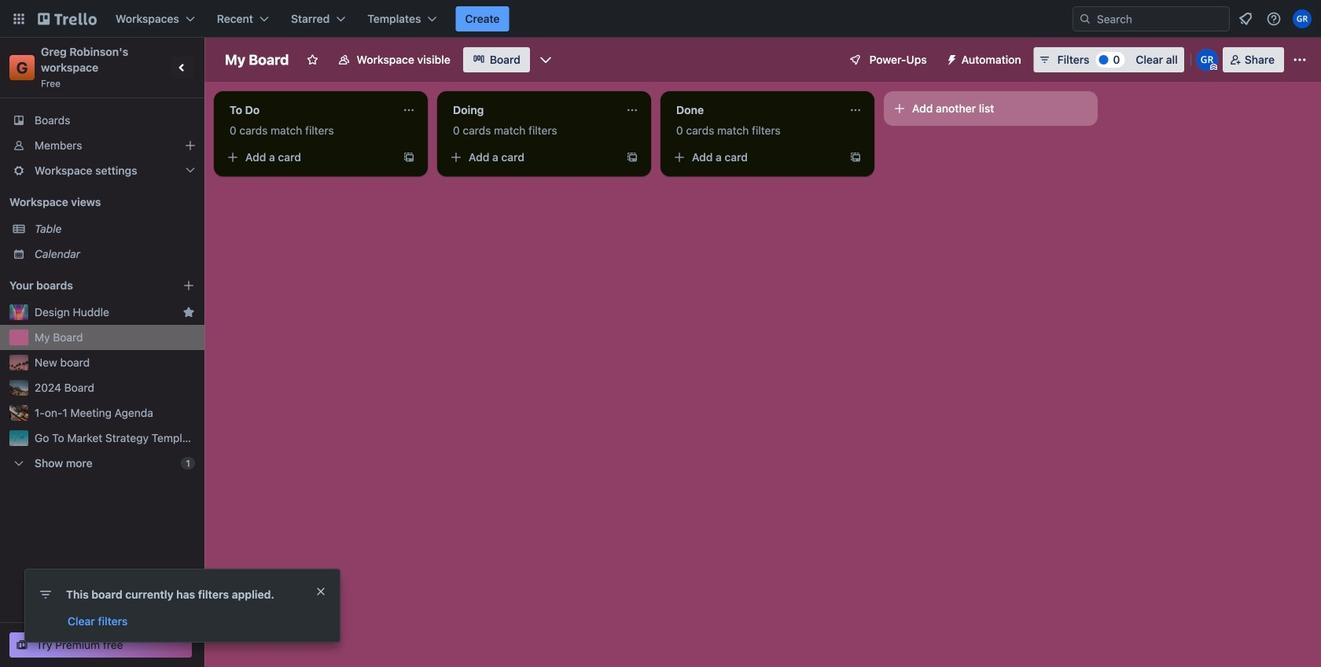 Task type: describe. For each thing, give the bounding box(es) containing it.
open information menu image
[[1266, 11, 1282, 27]]

1 vertical spatial greg robinson (gregrobinson96) image
[[1196, 49, 1218, 71]]

1 create from template… image from the left
[[626, 151, 639, 164]]

sm image
[[940, 47, 962, 69]]

customize views image
[[538, 52, 554, 68]]

0 notifications image
[[1237, 9, 1255, 28]]

star or unstar board image
[[306, 53, 319, 66]]

starred icon image
[[182, 306, 195, 319]]

add board image
[[182, 279, 195, 292]]

2 create from template… image from the left
[[850, 151, 862, 164]]

search image
[[1079, 13, 1092, 25]]

back to home image
[[38, 6, 97, 31]]

dismiss flag image
[[315, 585, 327, 598]]

Board name text field
[[217, 47, 297, 72]]



Task type: locate. For each thing, give the bounding box(es) containing it.
None text field
[[667, 98, 843, 123]]

0 horizontal spatial greg robinson (gregrobinson96) image
[[1196, 49, 1218, 71]]

greg robinson (gregrobinson96) image down search field in the right top of the page
[[1196, 49, 1218, 71]]

your boards with 7 items element
[[9, 276, 159, 295]]

greg robinson (gregrobinson96) image right open information menu "icon"
[[1293, 9, 1312, 28]]

primary element
[[0, 0, 1321, 38]]

0 vertical spatial greg robinson (gregrobinson96) image
[[1293, 9, 1312, 28]]

this member is an admin of this board. image
[[1210, 64, 1217, 71]]

create from template… image
[[403, 151, 415, 164]]

workspace navigation collapse icon image
[[171, 57, 194, 79]]

1 horizontal spatial create from template… image
[[850, 151, 862, 164]]

1 horizontal spatial greg robinson (gregrobinson96) image
[[1293, 9, 1312, 28]]

Search field
[[1092, 8, 1229, 30]]

alert
[[25, 569, 340, 642]]

show menu image
[[1292, 52, 1308, 68]]

greg robinson (gregrobinson96) image
[[1293, 9, 1312, 28], [1196, 49, 1218, 71]]

0 horizontal spatial create from template… image
[[626, 151, 639, 164]]

create from template… image
[[626, 151, 639, 164], [850, 151, 862, 164]]

None text field
[[220, 98, 396, 123], [444, 98, 620, 123], [220, 98, 396, 123], [444, 98, 620, 123]]



Task type: vqa. For each thing, say whether or not it's contained in the screenshot.
the template board icon
no



